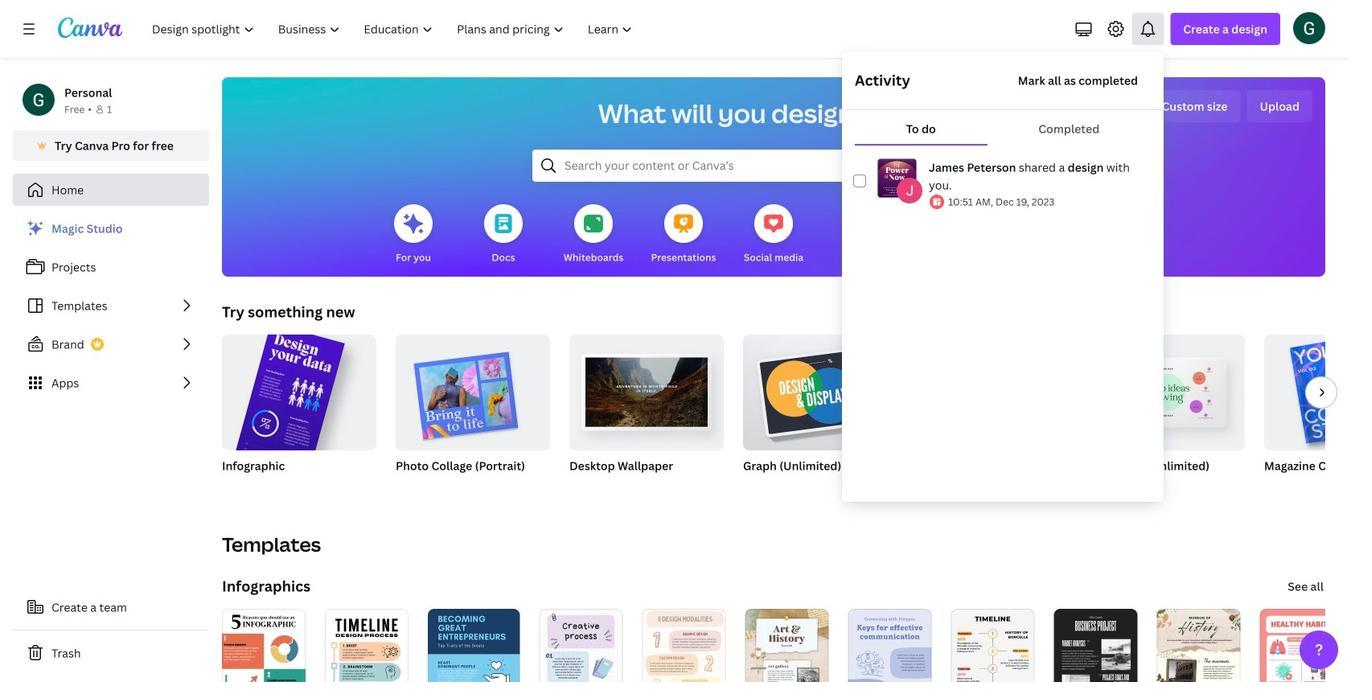 Task type: describe. For each thing, give the bounding box(es) containing it.
Search search field
[[565, 150, 983, 181]]



Task type: vqa. For each thing, say whether or not it's contained in the screenshot.
Try Canva Pro
no



Task type: locate. For each thing, give the bounding box(es) containing it.
None search field
[[533, 150, 1015, 182]]

greg robinson image
[[1294, 12, 1326, 44]]

list
[[13, 212, 209, 399]]

top level navigation element
[[142, 13, 646, 45]]

group
[[220, 323, 377, 528], [220, 323, 377, 528], [396, 328, 550, 494], [396, 328, 550, 451], [570, 328, 724, 494], [570, 328, 724, 451], [743, 335, 898, 494], [743, 335, 898, 451], [917, 335, 1072, 451], [917, 335, 1072, 451], [1091, 335, 1246, 494], [1265, 335, 1352, 494]]

purple monochromatic self help book cover image
[[878, 159, 917, 198]]



